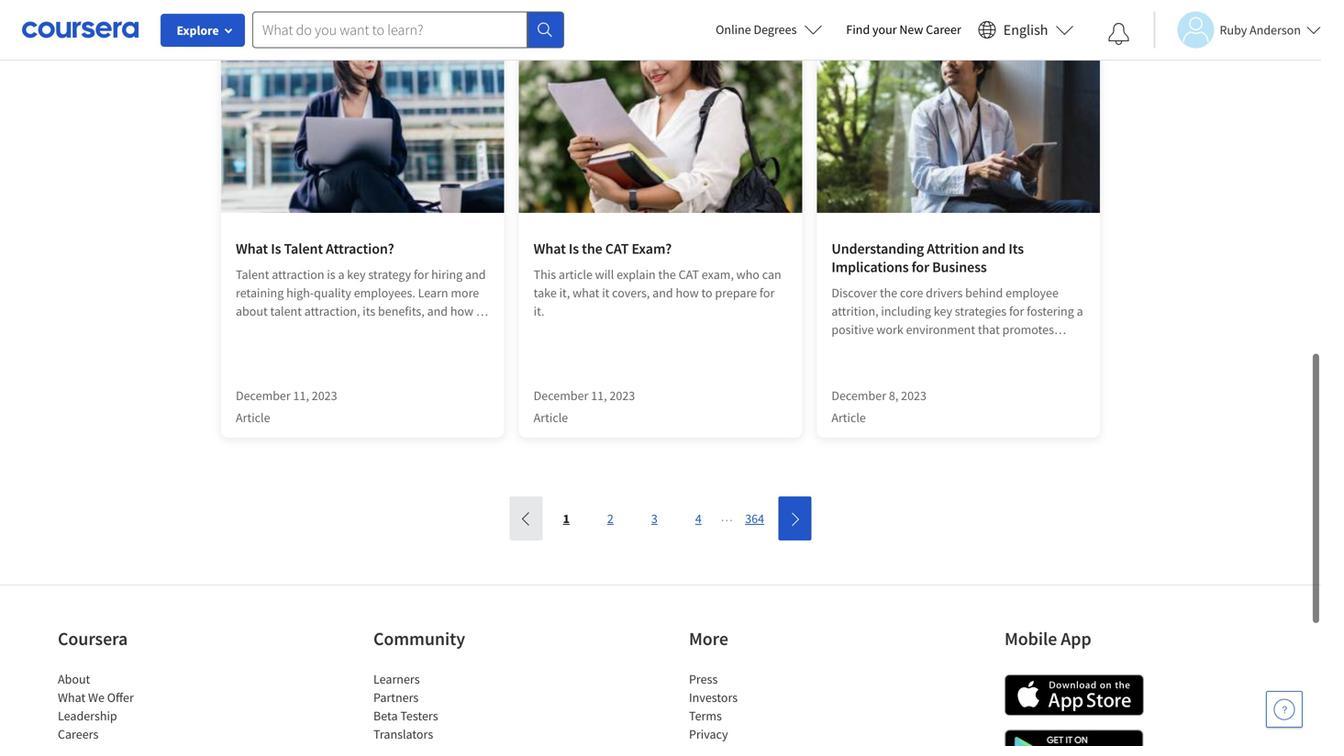 Task type: locate. For each thing, give the bounding box(es) containing it.
[featured image] woman on a bench working on a laptop image
[[221, 16, 505, 213]]

1 horizontal spatial employee
[[1006, 285, 1059, 301]]

article
[[236, 409, 270, 426], [534, 409, 568, 426], [832, 409, 867, 426]]

december inside december 8, 2023 article
[[832, 387, 887, 404]]

online degrees button
[[701, 9, 838, 50]]

it,
[[560, 285, 570, 301]]

2 horizontal spatial what
[[534, 240, 566, 258]]

community
[[374, 627, 465, 650]]

strategies down behind
[[955, 303, 1007, 319]]

your right "in"
[[414, 321, 438, 338]]

2 horizontal spatial the
[[880, 285, 898, 301]]

about link
[[58, 671, 90, 688]]

0 vertical spatial how
[[676, 285, 699, 301]]

article for attraction
[[236, 409, 270, 426]]

key down drivers
[[934, 303, 953, 319]]

employee
[[1006, 285, 1059, 301], [832, 340, 885, 356]]

talent up practices.
[[257, 321, 289, 338]]

0 vertical spatial your
[[873, 21, 897, 38]]

0 horizontal spatial talent
[[236, 266, 269, 283]]

december for attraction
[[236, 387, 291, 404]]

cat up will
[[606, 240, 629, 258]]

0 horizontal spatial strategies
[[347, 321, 398, 338]]

terms link
[[689, 708, 722, 724]]

2 list from the left
[[374, 670, 530, 746]]

what inside what is talent attraction? talent attraction is a key strategy for hiring and retaining high-quality employees. learn more about talent attraction, its benefits, and how to use talent attraction strategies in your hiring practices.
[[236, 240, 268, 258]]

page navigation navigation
[[508, 497, 814, 541]]

0 horizontal spatial your
[[414, 321, 438, 338]]

1 vertical spatial strategies
[[347, 321, 398, 338]]

the
[[582, 240, 603, 258], [659, 266, 676, 283], [880, 285, 898, 301]]

about
[[236, 303, 268, 319]]

0 horizontal spatial what
[[58, 689, 86, 706]]

what
[[236, 240, 268, 258], [534, 240, 566, 258], [58, 689, 86, 706]]

0 horizontal spatial key
[[347, 266, 366, 283]]

take
[[534, 285, 557, 301]]

None search field
[[252, 11, 565, 48]]

leadership link
[[58, 708, 117, 724]]

for inside what is talent attraction? talent attraction is a key strategy for hiring and retaining high-quality employees. learn more about talent attraction, its benefits, and how to use talent attraction strategies in your hiring practices.
[[414, 266, 429, 283]]

2 is from the left
[[569, 240, 579, 258]]

0 vertical spatial to
[[702, 285, 713, 301]]

0 horizontal spatial employee
[[832, 340, 885, 356]]

1 horizontal spatial key
[[934, 303, 953, 319]]

2 horizontal spatial article
[[832, 409, 867, 426]]

what up this
[[534, 240, 566, 258]]

fostering
[[1027, 303, 1075, 319]]

1 horizontal spatial the
[[659, 266, 676, 283]]

retaining
[[236, 285, 284, 301]]

career
[[927, 21, 962, 38]]

december for for
[[832, 387, 887, 404]]

december 11, 2023 article
[[236, 387, 337, 426], [534, 387, 635, 426]]

december down it. on the left top
[[534, 387, 589, 404]]

1 december from the left
[[236, 387, 291, 404]]

1 vertical spatial a
[[1077, 303, 1084, 319]]

article for for
[[832, 409, 867, 426]]

0 vertical spatial the
[[582, 240, 603, 258]]

strategies inside what is talent attraction? talent attraction is a key strategy for hiring and retaining high-quality employees. learn more about talent attraction, its benefits, and how to use talent attraction strategies in your hiring practices.
[[347, 321, 398, 338]]

december 11, 2023 article for exam?
[[534, 387, 635, 426]]

its
[[1009, 240, 1025, 258]]

who
[[737, 266, 760, 283]]

how down the more
[[451, 303, 474, 319]]

3 2023 from the left
[[902, 387, 927, 404]]

degrees
[[754, 21, 797, 38]]

use
[[236, 321, 255, 338]]

benefits,
[[378, 303, 425, 319]]

0 horizontal spatial 11,
[[293, 387, 309, 404]]

hiring
[[432, 266, 463, 283], [441, 321, 472, 338]]

offer
[[107, 689, 134, 706]]

0 horizontal spatial to
[[476, 303, 487, 319]]

1 11, from the left
[[293, 387, 309, 404]]

a right is
[[338, 266, 345, 283]]

high-
[[286, 285, 314, 301]]

cat
[[606, 240, 629, 258], [679, 266, 699, 283]]

1 vertical spatial how
[[451, 303, 474, 319]]

business
[[933, 258, 988, 276]]

is inside what is talent attraction? talent attraction is a key strategy for hiring and retaining high-quality employees. learn more about talent attraction, its benefits, and how to use talent attraction strategies in your hiring practices.
[[271, 240, 281, 258]]

mobile app
[[1005, 627, 1092, 650]]

1 horizontal spatial article
[[534, 409, 568, 426]]

positive
[[832, 321, 875, 338]]

to down the more
[[476, 303, 487, 319]]

and
[[983, 240, 1006, 258], [465, 266, 486, 283], [653, 285, 674, 301], [427, 303, 448, 319]]

2 horizontal spatial december
[[832, 387, 887, 404]]

0 horizontal spatial how
[[451, 303, 474, 319]]

8,
[[889, 387, 899, 404]]

0 vertical spatial employee
[[1006, 285, 1059, 301]]

1 horizontal spatial to
[[702, 285, 713, 301]]

2023 inside december 8, 2023 article
[[902, 387, 927, 404]]

exam?
[[632, 240, 672, 258]]

1 list from the left
[[58, 670, 214, 746]]

is up retaining
[[271, 240, 281, 258]]

promotes
[[1003, 321, 1055, 338]]

1 vertical spatial to
[[476, 303, 487, 319]]

cat left exam,
[[679, 266, 699, 283]]

about
[[58, 671, 90, 688]]

1 2023 from the left
[[312, 387, 337, 404]]

what inside what is the cat exam? this article will explain the cat exam, who can take it, what it covers, and how to  prepare for it.
[[534, 240, 566, 258]]

is
[[271, 240, 281, 258], [569, 240, 579, 258]]

is for the
[[569, 240, 579, 258]]

your right find
[[873, 21, 897, 38]]

article inside december 8, 2023 article
[[832, 409, 867, 426]]

2 horizontal spatial 2023
[[902, 387, 927, 404]]

11, for exam?
[[591, 387, 607, 404]]

what up retaining
[[236, 240, 268, 258]]

364 link
[[739, 502, 772, 535]]

1 horizontal spatial december 11, 2023 article
[[534, 387, 635, 426]]

for down can
[[760, 285, 775, 301]]

privacy link
[[689, 726, 728, 743]]

what for what is talent attraction?
[[236, 240, 268, 258]]

a inside what is talent attraction? talent attraction is a key strategy for hiring and retaining high-quality employees. learn more about talent attraction, its benefits, and how to use talent attraction strategies in your hiring practices.
[[338, 266, 345, 283]]

1 is from the left
[[271, 240, 281, 258]]

find your new career
[[847, 21, 962, 38]]

attrition,
[[832, 303, 879, 319]]

for inside what is the cat exam? this article will explain the cat exam, who can take it, what it covers, and how to  prepare for it.
[[760, 285, 775, 301]]

is up article
[[569, 240, 579, 258]]

364
[[746, 510, 765, 527]]

1 horizontal spatial december
[[534, 387, 589, 404]]

attraction,
[[305, 303, 360, 319]]

investors
[[689, 689, 738, 706]]

0 horizontal spatial december
[[236, 387, 291, 404]]

2 december from the left
[[534, 387, 589, 404]]

strategies
[[955, 303, 1007, 319], [347, 321, 398, 338]]

3 december from the left
[[832, 387, 887, 404]]

2 vertical spatial the
[[880, 285, 898, 301]]

[featured image] a business degree student prepares reviews materials for the cat exam while walking on campus. image
[[519, 16, 803, 213]]

list for community
[[374, 670, 530, 746]]

2 december 11, 2023 article from the left
[[534, 387, 635, 426]]

3 article from the left
[[832, 409, 867, 426]]

1 vertical spatial key
[[934, 303, 953, 319]]

2023 for is
[[312, 387, 337, 404]]

2 horizontal spatial list
[[689, 670, 845, 746]]

a right fostering
[[1077, 303, 1084, 319]]

the left core
[[880, 285, 898, 301]]

2 2023 from the left
[[610, 387, 635, 404]]

0 vertical spatial talent
[[284, 240, 323, 258]]

4
[[696, 510, 702, 527]]

app
[[1061, 627, 1092, 650]]

exam,
[[702, 266, 734, 283]]

the down exam? at the top
[[659, 266, 676, 283]]

privacy
[[689, 726, 728, 743]]

what down about
[[58, 689, 86, 706]]

2023 for article
[[610, 387, 635, 404]]

1 horizontal spatial strategies
[[955, 303, 1007, 319]]

the up will
[[582, 240, 603, 258]]

more
[[451, 285, 479, 301]]

1 horizontal spatial how
[[676, 285, 699, 301]]

attraction up high-
[[272, 266, 325, 283]]

hiring up learn
[[432, 266, 463, 283]]

employee down positive
[[832, 340, 885, 356]]

0 horizontal spatial article
[[236, 409, 270, 426]]

0 horizontal spatial cat
[[606, 240, 629, 258]]

learn
[[418, 285, 449, 301]]

and right the 'covers,'
[[653, 285, 674, 301]]

strategies down its
[[347, 321, 398, 338]]

partners link
[[374, 689, 419, 706]]

and left its
[[983, 240, 1006, 258]]

talent
[[284, 240, 323, 258], [236, 266, 269, 283]]

to down exam,
[[702, 285, 713, 301]]

previous page image
[[519, 512, 534, 526]]

1 vertical spatial talent
[[257, 321, 289, 338]]

1 horizontal spatial cat
[[679, 266, 699, 283]]

1 link
[[550, 502, 583, 535]]

talent down high-
[[270, 303, 302, 319]]

to
[[702, 285, 713, 301], [476, 303, 487, 319]]

1 horizontal spatial list
[[374, 670, 530, 746]]

how
[[676, 285, 699, 301], [451, 303, 474, 319]]

4 link
[[682, 502, 715, 535]]

0 vertical spatial strategies
[[955, 303, 1007, 319]]

0 vertical spatial hiring
[[432, 266, 463, 283]]

december down practices.
[[236, 387, 291, 404]]

0 horizontal spatial list
[[58, 670, 214, 746]]

1 horizontal spatial 2023
[[610, 387, 635, 404]]

0 vertical spatial key
[[347, 266, 366, 283]]

understanding attrition and its implications for business discover the core drivers behind employee attrition, including key strategies for fostering a positive work environment that promotes employee loyalty.
[[832, 240, 1084, 356]]

2
[[608, 510, 614, 527]]

[featured image] man at window working on a tablet image
[[817, 16, 1101, 213]]

understanding
[[832, 240, 925, 258]]

1 horizontal spatial a
[[1077, 303, 1084, 319]]

1 vertical spatial hiring
[[441, 321, 472, 338]]

11,
[[293, 387, 309, 404], [591, 387, 607, 404]]

hiring down the more
[[441, 321, 472, 338]]

coursera image
[[22, 15, 139, 44]]

investors link
[[689, 689, 738, 706]]

is inside what is the cat exam? this article will explain the cat exam, who can take it, what it covers, and how to  prepare for it.
[[569, 240, 579, 258]]

1 vertical spatial cat
[[679, 266, 699, 283]]

terms
[[689, 708, 722, 724]]

1 horizontal spatial is
[[569, 240, 579, 258]]

1 horizontal spatial what
[[236, 240, 268, 258]]

leadership
[[58, 708, 117, 724]]

0 horizontal spatial a
[[338, 266, 345, 283]]

talent up high-
[[284, 240, 323, 258]]

how left prepare
[[676, 285, 699, 301]]

to inside what is talent attraction? talent attraction is a key strategy for hiring and retaining high-quality employees. learn more about talent attraction, its benefits, and how to use talent attraction strategies in your hiring practices.
[[476, 303, 487, 319]]

0 vertical spatial cat
[[606, 240, 629, 258]]

list containing learners
[[374, 670, 530, 746]]

ruby
[[1220, 22, 1248, 38]]

1 december 11, 2023 article from the left
[[236, 387, 337, 426]]

list containing about
[[58, 670, 214, 746]]

3 list from the left
[[689, 670, 845, 746]]

article
[[559, 266, 593, 283]]

december
[[236, 387, 291, 404], [534, 387, 589, 404], [832, 387, 887, 404]]

0 horizontal spatial december 11, 2023 article
[[236, 387, 337, 426]]

1 article from the left
[[236, 409, 270, 426]]

for up learn
[[414, 266, 429, 283]]

talent up retaining
[[236, 266, 269, 283]]

1 horizontal spatial 11,
[[591, 387, 607, 404]]

beta testers link
[[374, 708, 438, 724]]

list containing press
[[689, 670, 845, 746]]

2 11, from the left
[[591, 387, 607, 404]]

list
[[58, 670, 214, 746], [374, 670, 530, 746], [689, 670, 845, 746]]

can
[[763, 266, 782, 283]]

1 horizontal spatial your
[[873, 21, 897, 38]]

11, for talent
[[293, 387, 309, 404]]

is for talent
[[271, 240, 281, 258]]

to inside what is the cat exam? this article will explain the cat exam, who can take it, what it covers, and how to  prepare for it.
[[702, 285, 713, 301]]

2 article from the left
[[534, 409, 568, 426]]

key right is
[[347, 266, 366, 283]]

1 vertical spatial your
[[414, 321, 438, 338]]

december left 8,
[[832, 387, 887, 404]]

0 vertical spatial a
[[338, 266, 345, 283]]

2023
[[312, 387, 337, 404], [610, 387, 635, 404], [902, 387, 927, 404]]

testers
[[401, 708, 438, 724]]

0 horizontal spatial 2023
[[312, 387, 337, 404]]

0 horizontal spatial is
[[271, 240, 281, 258]]

attraction down "attraction,"
[[291, 321, 344, 338]]

employee up fostering
[[1006, 285, 1059, 301]]



Task type: describe. For each thing, give the bounding box(es) containing it.
and up the more
[[465, 266, 486, 283]]

online degrees
[[716, 21, 797, 38]]

explore button
[[161, 14, 245, 47]]

find your new career link
[[838, 18, 971, 41]]

press link
[[689, 671, 718, 688]]

article for this
[[534, 409, 568, 426]]

find
[[847, 21, 870, 38]]

and inside understanding attrition and its implications for business discover the core drivers behind employee attrition, including key strategies for fostering a positive work environment that promotes employee loyalty.
[[983, 240, 1006, 258]]

list for more
[[689, 670, 845, 746]]

mobile
[[1005, 627, 1058, 650]]

implications
[[832, 258, 909, 276]]

strategies inside understanding attrition and its implications for business discover the core drivers behind employee attrition, including key strategies for fostering a positive work environment that promotes employee loyalty.
[[955, 303, 1007, 319]]

0 vertical spatial attraction
[[272, 266, 325, 283]]

core
[[901, 285, 924, 301]]

3 link
[[638, 502, 671, 535]]

is
[[327, 266, 336, 283]]

careers
[[58, 726, 99, 743]]

your inside what is talent attraction? talent attraction is a key strategy for hiring and retaining high-quality employees. learn more about talent attraction, its benefits, and how to use talent attraction strategies in your hiring practices.
[[414, 321, 438, 338]]

how inside what is the cat exam? this article will explain the cat exam, who can take it, what it covers, and how to  prepare for it.
[[676, 285, 699, 301]]

ruby anderson
[[1220, 22, 1302, 38]]

ruby anderson button
[[1154, 11, 1322, 48]]

strategy
[[368, 266, 411, 283]]

about what we offer leadership careers
[[58, 671, 134, 743]]

december 11, 2023 article for talent
[[236, 387, 337, 426]]

key inside what is talent attraction? talent attraction is a key strategy for hiring and retaining high-quality employees. learn more about talent attraction, its benefits, and how to use talent attraction strategies in your hiring practices.
[[347, 266, 366, 283]]

what is the cat exam? this article will explain the cat exam, who can take it, what it covers, and how to  prepare for it.
[[534, 240, 782, 319]]

2 link
[[594, 502, 627, 535]]

prepare
[[715, 285, 757, 301]]

will
[[596, 266, 614, 283]]

what is talent attraction? talent attraction is a key strategy for hiring and retaining high-quality employees. learn more about talent attraction, its benefits, and how to use talent attraction strategies in your hiring practices.
[[236, 240, 487, 356]]

0 horizontal spatial the
[[582, 240, 603, 258]]

2023 for business
[[902, 387, 927, 404]]

including
[[882, 303, 932, 319]]

december 8, 2023 article
[[832, 387, 927, 426]]

1
[[563, 510, 570, 527]]

1 vertical spatial employee
[[832, 340, 885, 356]]

attraction?
[[326, 240, 394, 258]]

translators link
[[374, 726, 433, 743]]

translators
[[374, 726, 433, 743]]

3
[[652, 510, 658, 527]]

and inside what is the cat exam? this article will explain the cat exam, who can take it, what it covers, and how to  prepare for it.
[[653, 285, 674, 301]]

learners
[[374, 671, 420, 688]]

more
[[689, 627, 729, 650]]

drivers
[[926, 285, 963, 301]]

english button
[[971, 0, 1082, 60]]

for up promotes
[[1010, 303, 1025, 319]]

explain
[[617, 266, 656, 283]]

employees.
[[354, 285, 416, 301]]

attrition
[[927, 240, 980, 258]]

coursera
[[58, 627, 128, 650]]

1 vertical spatial the
[[659, 266, 676, 283]]

practices.
[[236, 340, 287, 356]]

download on the app store image
[[1005, 675, 1145, 716]]

…
[[721, 509, 733, 525]]

what inside about what we offer leadership careers
[[58, 689, 86, 706]]

0 vertical spatial talent
[[270, 303, 302, 319]]

december for this
[[534, 387, 589, 404]]

this
[[534, 266, 556, 283]]

show notifications image
[[1108, 23, 1131, 45]]

how inside what is talent attraction? talent attraction is a key strategy for hiring and retaining high-quality employees. learn more about talent attraction, its benefits, and how to use talent attraction strategies in your hiring practices.
[[451, 303, 474, 319]]

learners partners beta testers translators
[[374, 671, 438, 743]]

a inside understanding attrition and its implications for business discover the core drivers behind employee attrition, including key strategies for fostering a positive work environment that promotes employee loyalty.
[[1077, 303, 1084, 319]]

1 vertical spatial attraction
[[291, 321, 344, 338]]

and down learn
[[427, 303, 448, 319]]

the inside understanding attrition and its implications for business discover the core drivers behind employee attrition, including key strategies for fostering a positive work environment that promotes employee loyalty.
[[880, 285, 898, 301]]

its
[[363, 303, 376, 319]]

What do you want to learn? text field
[[252, 11, 528, 48]]

behind
[[966, 285, 1004, 301]]

learners link
[[374, 671, 420, 688]]

quality
[[314, 285, 352, 301]]

anderson
[[1250, 22, 1302, 38]]

it
[[602, 285, 610, 301]]

beta
[[374, 708, 398, 724]]

work
[[877, 321, 904, 338]]

that
[[978, 321, 1000, 338]]

it.
[[534, 303, 545, 319]]

new
[[900, 21, 924, 38]]

careers link
[[58, 726, 99, 743]]

what we offer link
[[58, 689, 134, 706]]

partners
[[374, 689, 419, 706]]

next page image
[[788, 512, 803, 527]]

what for what is the cat exam?
[[534, 240, 566, 258]]

press investors terms privacy
[[689, 671, 738, 743]]

explore
[[177, 22, 219, 39]]

for up core
[[912, 258, 930, 276]]

help center image
[[1274, 699, 1296, 721]]

get it on google play image
[[1005, 730, 1145, 746]]

1 horizontal spatial talent
[[284, 240, 323, 258]]

english
[[1004, 21, 1049, 39]]

list for coursera
[[58, 670, 214, 746]]

loyalty.
[[888, 340, 926, 356]]

1 vertical spatial talent
[[236, 266, 269, 283]]

online
[[716, 21, 752, 38]]

covers,
[[612, 285, 650, 301]]

what
[[573, 285, 600, 301]]

discover
[[832, 285, 878, 301]]

key inside understanding attrition and its implications for business discover the core drivers behind employee attrition, including key strategies for fostering a positive work environment that promotes employee loyalty.
[[934, 303, 953, 319]]



Task type: vqa. For each thing, say whether or not it's contained in the screenshot.


